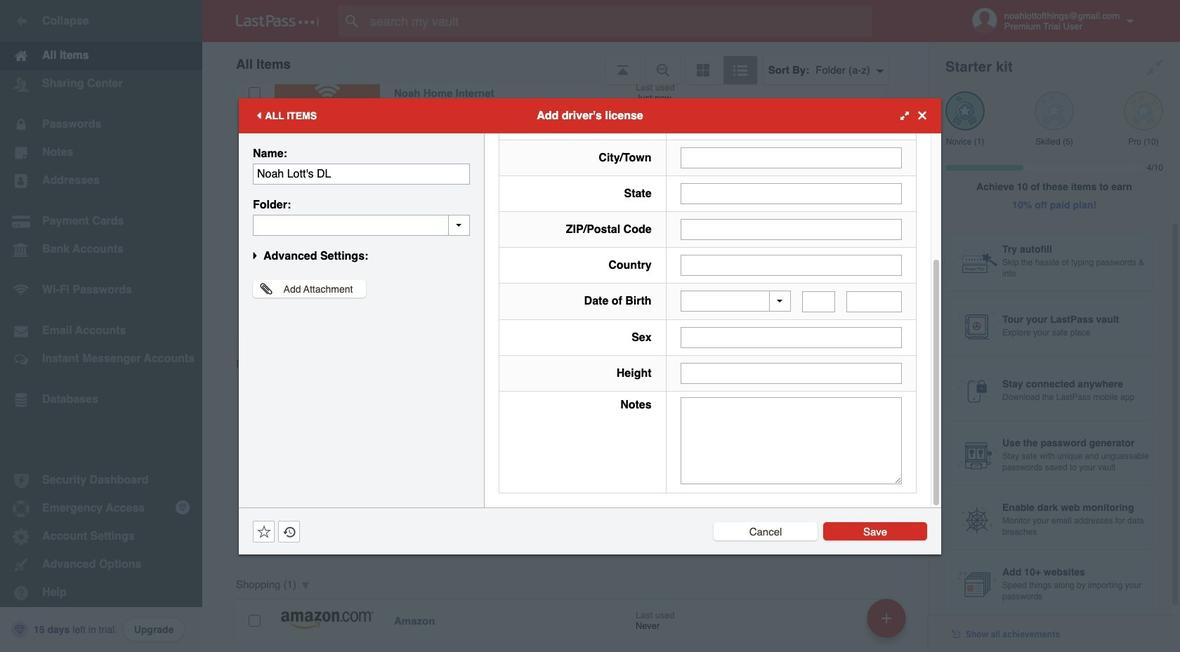 Task type: describe. For each thing, give the bounding box(es) containing it.
search my vault text field
[[339, 6, 900, 37]]

main navigation navigation
[[0, 0, 202, 653]]

new item image
[[882, 614, 891, 623]]



Task type: vqa. For each thing, say whether or not it's contained in the screenshot.
password field
no



Task type: locate. For each thing, give the bounding box(es) containing it.
None text field
[[847, 291, 902, 312], [680, 327, 902, 348], [680, 397, 902, 484], [847, 291, 902, 312], [680, 327, 902, 348], [680, 397, 902, 484]]

lastpass image
[[236, 15, 319, 27]]

new item navigation
[[862, 595, 915, 653]]

Search search field
[[339, 6, 900, 37]]

vault options navigation
[[202, 42, 929, 84]]

dialog
[[239, 0, 941, 555]]

None text field
[[680, 148, 902, 169], [253, 163, 470, 184], [680, 183, 902, 204], [253, 215, 470, 236], [680, 219, 902, 240], [680, 255, 902, 276], [802, 291, 835, 312], [680, 363, 902, 384], [680, 148, 902, 169], [253, 163, 470, 184], [680, 183, 902, 204], [253, 215, 470, 236], [680, 219, 902, 240], [680, 255, 902, 276], [802, 291, 835, 312], [680, 363, 902, 384]]



